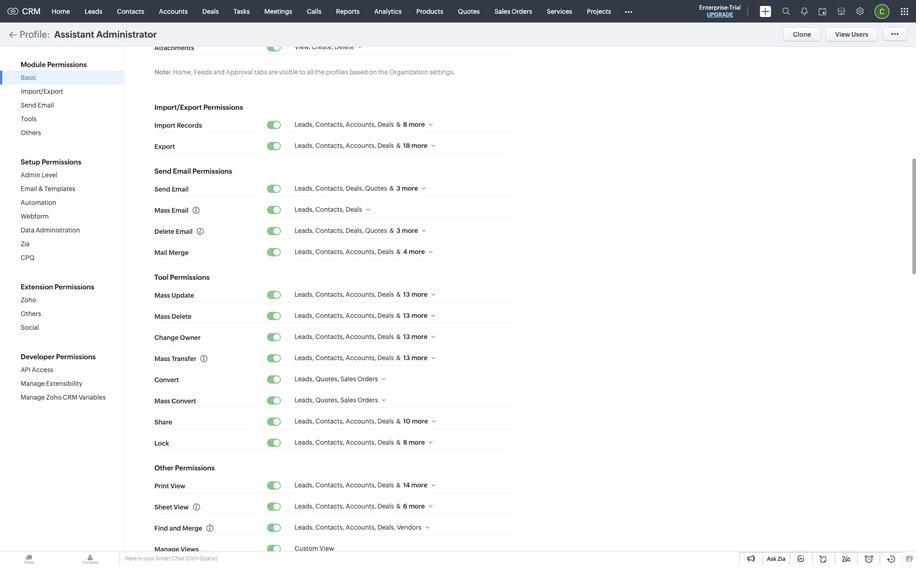 Task type: vqa. For each thing, say whether or not it's contained in the screenshot.


Task type: describe. For each thing, give the bounding box(es) containing it.
1 vertical spatial send
[[155, 167, 172, 175]]

7 leads, from the top
[[295, 291, 314, 299]]

import
[[155, 122, 176, 129]]

more for share
[[412, 418, 428, 426]]

transfer
[[172, 355, 197, 363]]

13 for change owner
[[403, 334, 410, 341]]

0 vertical spatial quotes
[[458, 8, 480, 15]]

manage views
[[155, 546, 199, 554]]

leads, quotes, sales orders for convert
[[295, 376, 378, 383]]

meetings link
[[257, 0, 300, 22]]

mail
[[155, 249, 167, 257]]

signals element
[[796, 0, 814, 23]]

projects
[[587, 8, 612, 15]]

export
[[155, 143, 175, 150]]

:
[[47, 29, 50, 40]]

admin level
[[21, 172, 57, 179]]

1 vertical spatial convert
[[172, 398, 196, 405]]

2 3 from the top
[[397, 227, 401, 235]]

accounts link
[[152, 0, 195, 22]]

accounts, for change owner
[[346, 334, 376, 341]]

10
[[403, 418, 411, 426]]

6 leads, from the top
[[295, 248, 314, 256]]

reports
[[336, 8, 360, 15]]

automation
[[21, 199, 56, 207]]

2 the from the left
[[379, 69, 388, 76]]

15 contacts, from the top
[[316, 524, 345, 532]]

clone button
[[784, 27, 821, 42]]

more for import records
[[409, 121, 425, 128]]

& for lock
[[396, 439, 401, 447]]

0 horizontal spatial and
[[169, 525, 181, 533]]

deals for lock
[[378, 439, 394, 447]]

8 for lock
[[403, 439, 408, 447]]

custom view
[[295, 546, 334, 553]]

chat
[[172, 556, 185, 563]]

email up delete email
[[172, 207, 189, 214]]

sheet
[[155, 504, 172, 511]]

signals image
[[802, 7, 808, 15]]

profiles
[[326, 69, 349, 76]]

& for mail merge
[[396, 248, 401, 256]]

mass email
[[155, 207, 189, 214]]

leads, contacts, accounts, deals & 4 more
[[295, 248, 425, 256]]

webform
[[21, 213, 49, 220]]

enterprise-trial upgrade
[[700, 4, 742, 18]]

tasks link
[[226, 0, 257, 22]]

leads, contacts, deals
[[295, 206, 362, 213]]

0 vertical spatial send
[[21, 102, 36, 109]]

deals for mail merge
[[378, 248, 394, 256]]

records
[[177, 122, 202, 129]]

quotes link
[[451, 0, 488, 22]]

manage for manage extensibility
[[21, 380, 45, 388]]

0 vertical spatial sales
[[495, 8, 511, 15]]

& for change owner
[[396, 334, 401, 341]]

view, create, delete
[[295, 43, 354, 51]]

access
[[32, 367, 53, 374]]

11 accounts, from the top
[[346, 503, 376, 511]]

1 vertical spatial merge
[[183, 525, 202, 533]]

more for export
[[412, 142, 428, 150]]

accounts, for lock
[[346, 439, 376, 447]]

view for print view
[[171, 483, 186, 490]]

crm link
[[7, 6, 41, 16]]

0 vertical spatial and
[[213, 69, 225, 76]]

cpq
[[21, 254, 35, 262]]

more for print view
[[412, 482, 428, 489]]

2 others from the top
[[21, 311, 41, 318]]

& for export
[[396, 142, 401, 150]]

2 vertical spatial deals,
[[378, 524, 396, 532]]

profile element
[[870, 0, 896, 22]]

ask zia
[[768, 557, 786, 563]]

upgrade
[[707, 12, 734, 18]]

feeds
[[194, 69, 212, 76]]

0 vertical spatial orders
[[512, 8, 533, 15]]

1 contacts, from the top
[[316, 121, 345, 128]]

settings.
[[430, 69, 456, 76]]

import/export for import/export permissions
[[155, 104, 202, 111]]

organization
[[390, 69, 428, 76]]

module
[[21, 61, 46, 69]]

find
[[155, 525, 168, 533]]

custom
[[295, 546, 319, 553]]

calls link
[[300, 0, 329, 22]]

12 leads, from the top
[[295, 397, 314, 404]]

mass for mass convert
[[155, 398, 170, 405]]

data
[[21, 227, 34, 234]]

view inside button
[[836, 31, 851, 38]]

11 leads, from the top
[[295, 376, 314, 383]]

0 vertical spatial merge
[[169, 249, 189, 257]]

variables
[[79, 394, 106, 402]]

tabs
[[255, 69, 267, 76]]

basic
[[21, 74, 37, 81]]

mass delete
[[155, 313, 192, 320]]

owner
[[180, 334, 201, 342]]

leads link
[[77, 0, 110, 22]]

setup
[[21, 158, 40, 166]]

accounts
[[159, 8, 188, 15]]

permissions for import/export permissions
[[204, 104, 243, 111]]

permissions for extension permissions
[[55, 283, 94, 291]]

& for share
[[396, 418, 401, 426]]

1 leads, from the top
[[295, 121, 314, 128]]

import/export permissions
[[155, 104, 243, 111]]

tool permissions
[[155, 274, 210, 282]]

sheet view
[[155, 504, 189, 511]]

print
[[155, 483, 169, 490]]

vendors
[[397, 524, 422, 532]]

visible
[[279, 69, 298, 76]]

search element
[[777, 0, 796, 23]]

deals for import records
[[378, 121, 394, 128]]

more for mass update
[[412, 291, 428, 299]]

administrator
[[96, 29, 157, 40]]

import records
[[155, 122, 202, 129]]

leads, contacts, accounts, deals & 6 more
[[295, 503, 425, 511]]

view for sheet view
[[174, 504, 189, 511]]

5 contacts, from the top
[[316, 227, 345, 235]]

14 leads, from the top
[[295, 439, 314, 447]]

1 vertical spatial quotes
[[365, 185, 387, 192]]

email & templates
[[21, 185, 75, 193]]

1 horizontal spatial crm
[[63, 394, 77, 402]]

module permissions
[[21, 61, 87, 69]]

more for mail merge
[[409, 248, 425, 256]]

calendar image
[[819, 8, 827, 15]]

your
[[143, 556, 155, 563]]

administration
[[36, 227, 80, 234]]

5 leads, from the top
[[295, 227, 314, 235]]

1 horizontal spatial zoho
[[46, 394, 62, 402]]

api
[[21, 367, 31, 374]]

8 contacts, from the top
[[316, 312, 345, 320]]

create menu image
[[760, 6, 772, 17]]

16 leads, from the top
[[295, 503, 314, 511]]

contacts
[[117, 8, 144, 15]]

permissions for setup permissions
[[42, 158, 81, 166]]

calls
[[307, 8, 322, 15]]

1 leads, contacts, deals, quotes & 3 more from the top
[[295, 185, 418, 192]]

1 horizontal spatial zia
[[778, 557, 786, 563]]

leads, contacts, accounts, deals & 13 more for mass update
[[295, 291, 428, 299]]

2 vertical spatial send
[[155, 186, 170, 193]]

12 accounts, from the top
[[346, 524, 376, 532]]

permissions for tool permissions
[[170, 274, 210, 282]]

leads, contacts, accounts, deals & 13 more for change owner
[[295, 334, 428, 341]]

14
[[403, 482, 410, 489]]

deals for print view
[[378, 482, 394, 489]]

admin
[[21, 172, 40, 179]]

more for send email
[[402, 185, 418, 192]]

& for send email
[[390, 185, 394, 192]]

assistant
[[54, 29, 94, 40]]

1 the from the left
[[315, 69, 325, 76]]

view for custom view
[[320, 546, 334, 553]]

share
[[155, 419, 172, 426]]

leads
[[85, 8, 102, 15]]

views
[[181, 546, 199, 554]]

more for lock
[[409, 439, 425, 447]]

tools
[[21, 115, 37, 123]]

9 contacts, from the top
[[316, 334, 345, 341]]

mass update
[[155, 292, 194, 299]]

7 contacts, from the top
[[316, 291, 345, 299]]

accounts, for share
[[346, 418, 376, 426]]

manage extensibility
[[21, 380, 82, 388]]

api access
[[21, 367, 53, 374]]

4
[[403, 248, 408, 256]]

mass for mass email
[[155, 207, 170, 214]]

import/export for import/export
[[21, 88, 63, 95]]

accounts, for mass delete
[[346, 312, 376, 320]]



Task type: locate. For each thing, give the bounding box(es) containing it.
extension
[[21, 283, 53, 291]]

other
[[155, 465, 174, 472]]

17 leads, from the top
[[295, 524, 314, 532]]

0 vertical spatial leads, contacts, accounts, deals & 8 more
[[295, 121, 425, 128]]

sales orders
[[495, 8, 533, 15]]

services
[[547, 8, 573, 15]]

0 vertical spatial 3
[[397, 185, 401, 192]]

find and merge
[[155, 525, 202, 533]]

3 mass from the top
[[155, 313, 170, 320]]

1 vertical spatial send email
[[155, 186, 189, 193]]

deals, up leads, contacts, deals
[[346, 185, 364, 192]]

mail merge
[[155, 249, 189, 257]]

developer
[[21, 353, 55, 361]]

view
[[836, 31, 851, 38], [171, 483, 186, 490], [174, 504, 189, 511], [320, 546, 334, 553]]

leads, contacts, accounts, deals & 8 more up leads, contacts, accounts, deals & 18 more
[[295, 121, 425, 128]]

quotes, for convert
[[316, 376, 339, 383]]

1 vertical spatial zia
[[778, 557, 786, 563]]

view left users
[[836, 31, 851, 38]]

leads, contacts, accounts, deals & 8 more for import records
[[295, 121, 425, 128]]

0 vertical spatial quotes,
[[316, 376, 339, 383]]

2 13 from the top
[[403, 312, 410, 320]]

5 mass from the top
[[155, 398, 170, 405]]

contacts link
[[110, 0, 152, 22]]

2 vertical spatial sales
[[341, 397, 356, 404]]

2 leads, contacts, deals, quotes & 3 more from the top
[[295, 227, 418, 235]]

quotes right products 'link'
[[458, 8, 480, 15]]

is
[[138, 556, 142, 563]]

update
[[172, 292, 194, 299]]

convert up share
[[172, 398, 196, 405]]

mass up share
[[155, 398, 170, 405]]

permissions
[[47, 61, 87, 69], [204, 104, 243, 111], [42, 158, 81, 166], [193, 167, 232, 175], [170, 274, 210, 282], [55, 283, 94, 291], [56, 353, 96, 361], [175, 465, 215, 472]]

based
[[350, 69, 368, 76]]

email down export
[[173, 167, 191, 175]]

10 contacts, from the top
[[316, 355, 345, 362]]

2 vertical spatial quotes
[[365, 227, 387, 235]]

1 vertical spatial leads, quotes, sales orders
[[295, 397, 378, 404]]

2 leads, from the top
[[295, 142, 314, 150]]

projects link
[[580, 0, 619, 22]]

0 vertical spatial import/export
[[21, 88, 63, 95]]

0 vertical spatial deals,
[[346, 185, 364, 192]]

enterprise-
[[700, 4, 730, 11]]

leads, contacts, accounts, deals & 14 more
[[295, 482, 428, 489]]

accounts, for export
[[346, 142, 376, 150]]

mass down change
[[155, 355, 170, 363]]

import/export down basic
[[21, 88, 63, 95]]

analytics link
[[367, 0, 409, 22]]

deals,
[[346, 185, 364, 192], [346, 227, 364, 235], [378, 524, 396, 532]]

1 leads, contacts, accounts, deals & 8 more from the top
[[295, 121, 425, 128]]

0 horizontal spatial send email
[[21, 102, 54, 109]]

9 accounts, from the top
[[346, 439, 376, 447]]

deals link
[[195, 0, 226, 22]]

import/export up import records
[[155, 104, 202, 111]]

delete email
[[155, 228, 193, 235]]

email down admin
[[21, 185, 37, 193]]

2 mass from the top
[[155, 292, 170, 299]]

permissions for developer permissions
[[56, 353, 96, 361]]

1 leads, quotes, sales orders from the top
[[295, 376, 378, 383]]

on
[[369, 69, 377, 76]]

0 vertical spatial leads, contacts, deals, quotes & 3 more
[[295, 185, 418, 192]]

sales for mass convert
[[341, 397, 356, 404]]

sales
[[495, 8, 511, 15], [341, 376, 356, 383], [341, 397, 356, 404]]

create,
[[312, 43, 334, 51]]

profile
[[20, 29, 47, 40]]

merge up views
[[183, 525, 202, 533]]

mass convert
[[155, 398, 196, 405]]

analytics
[[375, 8, 402, 15]]

1 quotes, from the top
[[316, 376, 339, 383]]

deals for mass delete
[[378, 312, 394, 320]]

data administration
[[21, 227, 80, 234]]

3 accounts, from the top
[[346, 248, 376, 256]]

tool
[[155, 274, 169, 282]]

leads, contacts, deals, quotes & 3 more up leads, contacts, accounts, deals & 4 more
[[295, 227, 418, 235]]

1 mass from the top
[[155, 207, 170, 214]]

mass for mass delete
[[155, 313, 170, 320]]

1 vertical spatial zoho
[[46, 394, 62, 402]]

0 vertical spatial others
[[21, 129, 41, 137]]

mass up delete email
[[155, 207, 170, 214]]

approval
[[226, 69, 253, 76]]

merge right mail in the left of the page
[[169, 249, 189, 257]]

convert up mass convert
[[155, 377, 179, 384]]

more for change owner
[[412, 334, 428, 341]]

products
[[417, 8, 444, 15]]

8 accounts, from the top
[[346, 418, 376, 426]]

5 accounts, from the top
[[346, 312, 376, 320]]

0 vertical spatial zia
[[21, 241, 30, 248]]

4 contacts, from the top
[[316, 206, 345, 213]]

leads, contacts, accounts, deals & 18 more
[[295, 142, 428, 150]]

3 13 from the top
[[403, 334, 410, 341]]

1 horizontal spatial the
[[379, 69, 388, 76]]

send up the tools
[[21, 102, 36, 109]]

15 leads, from the top
[[295, 482, 314, 489]]

delete right create,
[[335, 43, 354, 51]]

1 vertical spatial deals,
[[346, 227, 364, 235]]

the
[[315, 69, 325, 76], [379, 69, 388, 76]]

1 horizontal spatial and
[[213, 69, 225, 76]]

mass for mass update
[[155, 292, 170, 299]]

email up mail merge
[[176, 228, 193, 235]]

others up "social"
[[21, 311, 41, 318]]

email down send email permissions
[[172, 186, 189, 193]]

1 vertical spatial sales
[[341, 376, 356, 383]]

0 horizontal spatial crm
[[22, 6, 41, 16]]

services link
[[540, 0, 580, 22]]

14 contacts, from the top
[[316, 503, 345, 511]]

accounts, for import records
[[346, 121, 376, 128]]

3 leads, contacts, accounts, deals & 13 more from the top
[[295, 334, 428, 341]]

4 accounts, from the top
[[346, 291, 376, 299]]

users
[[852, 31, 869, 38]]

leads, contacts, accounts, deals & 8 more
[[295, 121, 425, 128], [295, 439, 425, 447]]

and
[[213, 69, 225, 76], [169, 525, 181, 533]]

0 horizontal spatial zoho
[[21, 297, 36, 304]]

send down export
[[155, 167, 172, 175]]

setup permissions
[[21, 158, 81, 166]]

permissions for module permissions
[[47, 61, 87, 69]]

sales for convert
[[341, 376, 356, 383]]

ask
[[768, 557, 777, 563]]

clone
[[794, 31, 812, 38]]

1 vertical spatial import/export
[[155, 104, 202, 111]]

4 leads, from the top
[[295, 206, 314, 213]]

1 vertical spatial manage
[[21, 394, 45, 402]]

7 accounts, from the top
[[346, 355, 376, 362]]

send email up mass email
[[155, 186, 189, 193]]

smart
[[156, 556, 171, 563]]

accounts, for mass update
[[346, 291, 376, 299]]

contacts image
[[61, 553, 119, 566]]

send email
[[21, 102, 54, 109], [155, 186, 189, 193]]

1 vertical spatial and
[[169, 525, 181, 533]]

extensibility
[[46, 380, 82, 388]]

0 vertical spatial send email
[[21, 102, 54, 109]]

permissions for other permissions
[[175, 465, 215, 472]]

view right sheet on the left
[[174, 504, 189, 511]]

1 horizontal spatial send email
[[155, 186, 189, 193]]

11 contacts, from the top
[[316, 418, 345, 426]]

zia down data
[[21, 241, 30, 248]]

2 8 from the top
[[403, 439, 408, 447]]

mass up change
[[155, 313, 170, 320]]

2 leads, quotes, sales orders from the top
[[295, 397, 378, 404]]

10 leads, from the top
[[295, 355, 314, 362]]

view,
[[295, 43, 311, 51]]

all
[[307, 69, 314, 76]]

& for import records
[[396, 121, 401, 128]]

1 vertical spatial delete
[[155, 228, 174, 235]]

2 vertical spatial manage
[[155, 546, 179, 554]]

8 for import records
[[403, 121, 408, 128]]

extension permissions
[[21, 283, 94, 291]]

home
[[52, 8, 70, 15]]

manage down api access
[[21, 380, 45, 388]]

deals, up leads, contacts, accounts, deals & 4 more
[[346, 227, 364, 235]]

1 leads, contacts, accounts, deals & 13 more from the top
[[295, 291, 428, 299]]

6 accounts, from the top
[[346, 334, 376, 341]]

trial
[[730, 4, 742, 11]]

chats image
[[0, 553, 58, 566]]

0 vertical spatial 8
[[403, 121, 408, 128]]

1 vertical spatial orders
[[358, 376, 378, 383]]

create menu element
[[755, 0, 777, 22]]

& for mass update
[[396, 291, 401, 299]]

zoho down manage extensibility
[[46, 394, 62, 402]]

3 contacts, from the top
[[316, 185, 345, 192]]

leads, contacts, deals, quotes & 3 more up leads, contacts, deals
[[295, 185, 418, 192]]

delete
[[335, 43, 354, 51], [155, 228, 174, 235], [172, 313, 192, 320]]

accounts, for print view
[[346, 482, 376, 489]]

accounts, for mail merge
[[346, 248, 376, 256]]

1 vertical spatial leads, contacts, accounts, deals & 8 more
[[295, 439, 425, 447]]

Other Modules field
[[619, 4, 639, 19]]

1 others from the top
[[21, 129, 41, 137]]

crm down 'extensibility'
[[63, 394, 77, 402]]

2 vertical spatial orders
[[358, 397, 378, 404]]

leads, contacts, accounts, deals & 8 more down leads, contacts, accounts, deals & 10 more
[[295, 439, 425, 447]]

others down the tools
[[21, 129, 41, 137]]

1 accounts, from the top
[[346, 121, 376, 128]]

1 vertical spatial 3
[[397, 227, 401, 235]]

templates
[[44, 185, 75, 193]]

0 horizontal spatial the
[[315, 69, 325, 76]]

crm up profile
[[22, 6, 41, 16]]

delete down update
[[172, 313, 192, 320]]

email
[[38, 102, 54, 109], [173, 167, 191, 175], [21, 185, 37, 193], [172, 186, 189, 193], [172, 207, 189, 214], [176, 228, 193, 235]]

6
[[403, 503, 408, 511]]

1 vertical spatial others
[[21, 311, 41, 318]]

more for mass delete
[[412, 312, 428, 320]]

send up mass email
[[155, 186, 170, 193]]

profile image
[[875, 4, 890, 19]]

0 vertical spatial leads, quotes, sales orders
[[295, 376, 378, 383]]

10 accounts, from the top
[[346, 482, 376, 489]]

& for print view
[[396, 482, 401, 489]]

view right print
[[171, 483, 186, 490]]

manage down manage extensibility
[[21, 394, 45, 402]]

manage for manage views
[[155, 546, 179, 554]]

13
[[403, 291, 410, 299], [403, 312, 410, 320], [403, 334, 410, 341], [403, 355, 410, 362]]

18
[[403, 142, 410, 150]]

print view
[[155, 483, 186, 490]]

1 vertical spatial crm
[[63, 394, 77, 402]]

2 leads, contacts, accounts, deals & 8 more from the top
[[295, 439, 425, 447]]

change
[[155, 334, 179, 342]]

are
[[269, 69, 278, 76]]

0 horizontal spatial zia
[[21, 241, 30, 248]]

2 quotes, from the top
[[316, 397, 339, 404]]

deals for mass update
[[378, 291, 394, 299]]

1 horizontal spatial import/export
[[155, 104, 202, 111]]

contacts,
[[316, 121, 345, 128], [316, 142, 345, 150], [316, 185, 345, 192], [316, 206, 345, 213], [316, 227, 345, 235], [316, 248, 345, 256], [316, 291, 345, 299], [316, 312, 345, 320], [316, 334, 345, 341], [316, 355, 345, 362], [316, 418, 345, 426], [316, 439, 345, 447], [316, 482, 345, 489], [316, 503, 345, 511], [316, 524, 345, 532]]

zia right ask
[[778, 557, 786, 563]]

zoho down the extension
[[21, 297, 36, 304]]

0 vertical spatial crm
[[22, 6, 41, 16]]

1 vertical spatial leads, contacts, deals, quotes & 3 more
[[295, 227, 418, 235]]

tasks
[[234, 8, 250, 15]]

quotes, for mass convert
[[316, 397, 339, 404]]

& for mass delete
[[396, 312, 401, 320]]

13 contacts, from the top
[[316, 482, 345, 489]]

manage for manage zoho crm variables
[[21, 394, 45, 402]]

0 vertical spatial convert
[[155, 377, 179, 384]]

8 up 18
[[403, 121, 408, 128]]

delete up mail in the left of the page
[[155, 228, 174, 235]]

home,
[[173, 69, 193, 76]]

8 leads, from the top
[[295, 312, 314, 320]]

send email up the tools
[[21, 102, 54, 109]]

8 down 10
[[403, 439, 408, 447]]

1 vertical spatial quotes,
[[316, 397, 339, 404]]

1 8 from the top
[[403, 121, 408, 128]]

accounts,
[[346, 121, 376, 128], [346, 142, 376, 150], [346, 248, 376, 256], [346, 291, 376, 299], [346, 312, 376, 320], [346, 334, 376, 341], [346, 355, 376, 362], [346, 418, 376, 426], [346, 439, 376, 447], [346, 482, 376, 489], [346, 503, 376, 511], [346, 524, 376, 532]]

4 leads, contacts, accounts, deals & 13 more from the top
[[295, 355, 428, 362]]

4 13 from the top
[[403, 355, 410, 362]]

1 13 from the top
[[403, 291, 410, 299]]

quotes down leads, contacts, accounts, deals & 18 more
[[365, 185, 387, 192]]

13 for mass delete
[[403, 312, 410, 320]]

12 contacts, from the top
[[316, 439, 345, 447]]

3 leads, from the top
[[295, 185, 314, 192]]

1 3 from the top
[[397, 185, 401, 192]]

deals for export
[[378, 142, 394, 150]]

orders for convert
[[358, 376, 378, 383]]

manage up smart
[[155, 546, 179, 554]]

the right on
[[379, 69, 388, 76]]

search image
[[783, 7, 791, 15]]

0 horizontal spatial import/export
[[21, 88, 63, 95]]

reports link
[[329, 0, 367, 22]]

2 leads, contacts, accounts, deals & 13 more from the top
[[295, 312, 428, 320]]

leads, quotes, sales orders for mass convert
[[295, 397, 378, 404]]

deals
[[203, 8, 219, 15], [378, 121, 394, 128], [378, 142, 394, 150], [346, 206, 362, 213], [378, 248, 394, 256], [378, 291, 394, 299], [378, 312, 394, 320], [378, 334, 394, 341], [378, 355, 394, 362], [378, 418, 394, 426], [378, 439, 394, 447], [378, 482, 394, 489], [378, 503, 394, 511]]

deals for change owner
[[378, 334, 394, 341]]

attachments
[[155, 44, 194, 51]]

3
[[397, 185, 401, 192], [397, 227, 401, 235]]

leads, contacts, accounts, deals & 8 more for lock
[[295, 439, 425, 447]]

0 vertical spatial manage
[[21, 380, 45, 388]]

leads, contacts, accounts, deals & 13 more for mass delete
[[295, 312, 428, 320]]

8
[[403, 121, 408, 128], [403, 439, 408, 447]]

13 for mass update
[[403, 291, 410, 299]]

products link
[[409, 0, 451, 22]]

1 vertical spatial 8
[[403, 439, 408, 447]]

and right find
[[169, 525, 181, 533]]

2 vertical spatial delete
[[172, 313, 192, 320]]

9 leads, from the top
[[295, 334, 314, 341]]

&
[[396, 121, 401, 128], [396, 142, 401, 150], [390, 185, 394, 192], [38, 185, 43, 193], [390, 227, 394, 235], [396, 248, 401, 256], [396, 291, 401, 299], [396, 312, 401, 320], [396, 334, 401, 341], [396, 355, 401, 362], [396, 418, 401, 426], [396, 439, 401, 447], [396, 482, 401, 489], [396, 503, 401, 511]]

0 vertical spatial delete
[[335, 43, 354, 51]]

orders for mass convert
[[358, 397, 378, 404]]

deals for share
[[378, 418, 394, 426]]

send email permissions
[[155, 167, 232, 175]]

leads, contacts, accounts, deals & 10 more
[[295, 418, 428, 426]]

the right all
[[315, 69, 325, 76]]

4 mass from the top
[[155, 355, 170, 363]]

(ctrl+space)
[[186, 556, 217, 563]]

13 leads, from the top
[[295, 418, 314, 426]]

2 contacts, from the top
[[316, 142, 345, 150]]

deals, left vendors
[[378, 524, 396, 532]]

2 accounts, from the top
[[346, 142, 376, 150]]

mass for mass transfer
[[155, 355, 170, 363]]

6 contacts, from the top
[[316, 248, 345, 256]]

and right feeds
[[213, 69, 225, 76]]

level
[[42, 172, 57, 179]]

email down the module permissions
[[38, 102, 54, 109]]

social
[[21, 324, 39, 332]]

quotes up leads, contacts, accounts, deals & 4 more
[[365, 227, 387, 235]]

mass down tool at the left
[[155, 292, 170, 299]]

view right custom
[[320, 546, 334, 553]]

0 vertical spatial zoho
[[21, 297, 36, 304]]

merge
[[169, 249, 189, 257], [183, 525, 202, 533]]

other permissions
[[155, 465, 215, 472]]



